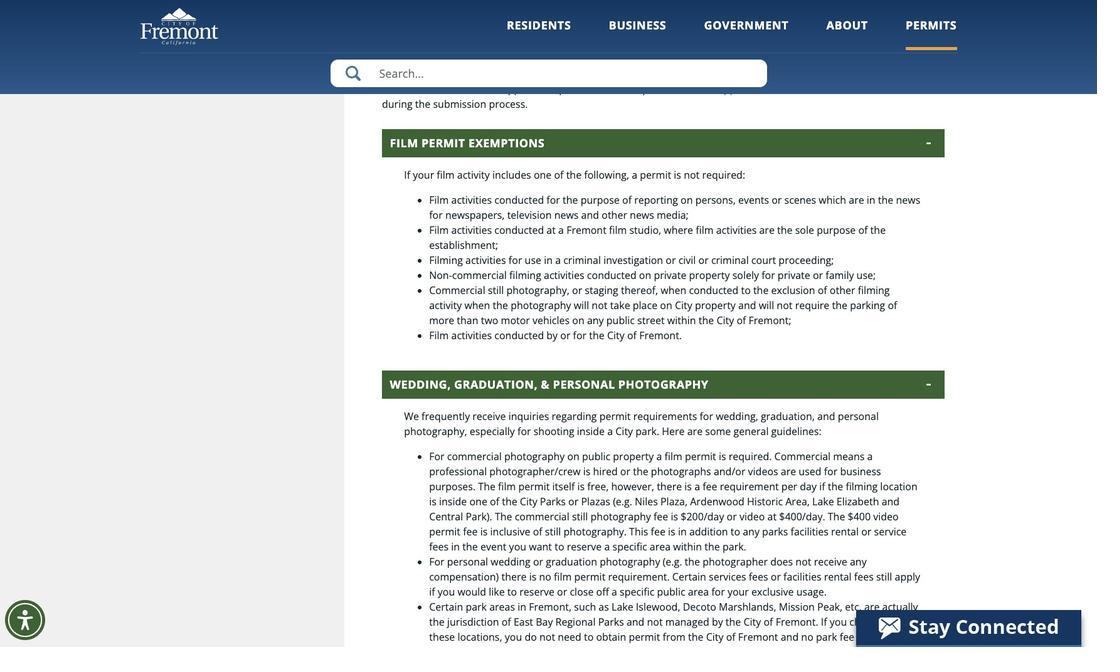 Task type: locate. For each thing, give the bounding box(es) containing it.
photography up vehicles
[[511, 299, 571, 312]]

1 vertical spatial within
[[667, 314, 696, 327]]

commercial down 'establishment;'
[[452, 268, 507, 282]]

receive inside we frequently receive inquiries regarding permit requirements for wedding, graduation, and personal photography, especially for shooting inside a city park. here are some general guidelines:
[[473, 410, 506, 423]]

use
[[658, 14, 674, 28], [525, 253, 541, 267]]

0 vertical spatial would
[[457, 585, 486, 599]]

actually
[[882, 600, 918, 614]]

purpose down which
[[817, 223, 856, 237]]

certain up these
[[429, 600, 463, 614]]

0 vertical spatial fremont
[[566, 223, 606, 237]]

areas down like
[[489, 600, 515, 614]]

government link
[[704, 18, 789, 50]]

use inside film activities conducted for the purpose of reporting on persons, events or scenes which are in the news for newspapers, television news and other news media; film activities conducted at a fremont film studio, where film activities are the sole purpose of the establishment; filming activities for use in a criminal investigation or civil or criminal court proceeding; non-commercial filming activities conducted on private property solely for private or family use; commercial still photography, or staging thereof, when conducted to the exclusion of other filming activity when the photography will not take place on city property and will not require the parking of more than two motor vehicles on any public street within the city of fremont; film activities conducted by or for the city of fremont.
[[525, 253, 541, 267]]

activities down newspapers,
[[451, 223, 492, 237]]

need
[[558, 630, 581, 644], [573, 645, 596, 647]]

be right may
[[561, 0, 573, 13]]

as inside additional fees and charges may be required for filming on city property, such as on city plazas, rental or facilities fees for reserving specific areas within park property, use of city equipment, patterson house at ardenwood historic farm and for city staff. fees tbd.
[[775, 0, 785, 13]]

we
[[404, 410, 419, 423]]

property, up equipment,
[[704, 0, 748, 13]]

1 vertical spatial commercial
[[447, 450, 502, 464]]

your inside for commercial photography on public property  a film permit is required. commercial means a professional photographer/crew is hired or the photographs and/or videos are used for business purposes. the film permit itself is free, however, there is a fee requirement per day if the filming location is inside one of the city parks or plazas (e.g. niles plaza, ardenwood historic area, lake elizabeth and central park). the commercial still photography fee is $200/day or video at $400/day. the $400 video permit fee is inclusive of still photography. this fee is in addition to any parks facilities rental or service fees in the event you want to reserve a specific area within the park. for personal wedding or graduation photography (e.g. the photographer does not receive any compensation) there is no film permit requirement. certain services fees or facilities rental fees still apply if you would like to reserve or close off a specific public area for your exclusive usage. certain park areas in fremont, such as lake islewood, decoto marshlands, mission peak, etc. are actually the jurisdiction of east bay regional parks and not managed by the city of fremont. if you choose one of these locations, you do not need to obtain permit from the city of fremont and no park fee will be required. however, you would need to contact east bay regional parks for permission and to confirm
[[728, 585, 749, 599]]

news
[[896, 193, 920, 207], [554, 208, 579, 222], [630, 208, 654, 222]]

2 horizontal spatial at
[[846, 14, 855, 28]]

1 horizontal spatial fremont
[[738, 630, 778, 644]]

1 horizontal spatial required.
[[729, 450, 772, 464]]

2 vertical spatial one
[[886, 615, 903, 629]]

1 horizontal spatial video
[[873, 510, 899, 524]]

any down $400
[[850, 555, 867, 569]]

specific down requirement.
[[620, 585, 654, 599]]

1 horizontal spatial private
[[778, 268, 810, 282]]

specific inside additional fees and charges may be required for filming on city property, such as on city plazas, rental or facilities fees for reserving specific areas within park property, use of city equipment, patterson house at ardenwood historic farm and for city staff. fees tbd.
[[491, 14, 526, 28]]

0 horizontal spatial receive
[[473, 410, 506, 423]]

reserve
[[567, 540, 602, 554], [520, 585, 554, 599]]

the
[[669, 82, 684, 96], [415, 97, 431, 111], [566, 168, 582, 182], [563, 193, 578, 207], [878, 193, 893, 207], [777, 223, 793, 237], [870, 223, 886, 237], [753, 283, 769, 297], [493, 299, 508, 312], [832, 299, 847, 312], [699, 314, 714, 327], [589, 329, 605, 342], [633, 465, 648, 479], [828, 480, 843, 494], [502, 495, 517, 509], [462, 540, 478, 554], [705, 540, 720, 554], [685, 555, 700, 569], [429, 615, 445, 629], [726, 615, 741, 629], [688, 630, 703, 644]]

within down addition
[[673, 540, 702, 554]]

receive up usage.
[[814, 555, 847, 569]]

filming up business
[[635, 0, 667, 13]]

1 vertical spatial regional
[[690, 645, 730, 647]]

application
[[718, 82, 770, 96]]

fremont. down mission
[[776, 615, 818, 629]]

film up photographs
[[665, 450, 682, 464]]

1 vertical spatial personal
[[447, 555, 488, 569]]

Search text field
[[330, 60, 767, 87]]

property inside for commercial photography on public property  a film permit is required. commercial means a professional photographer/crew is hired or the photographs and/or videos are used for business purposes. the film permit itself is free, however, there is a fee requirement per day if the filming location is inside one of the city parks or plazas (e.g. niles plaza, ardenwood historic area, lake elizabeth and central park). the commercial still photography fee is $200/day or video at $400/day. the $400 video permit fee is inclusive of still photography. this fee is in addition to any parks facilities rental or service fees in the event you want to reserve a specific area within the park. for personal wedding or graduation photography (e.g. the photographer does not receive any compensation) there is no film permit requirement. certain services fees or facilities rental fees still apply if you would like to reserve or close off a specific public area for your exclusive usage. certain park areas in fremont, such as lake islewood, decoto marshlands, mission peak, etc. are actually the jurisdiction of east bay regional parks and not managed by the city of fremont. if you choose one of these locations, you do not need to obtain permit from the city of fremont and no park fee will be required. however, you would need to contact east bay regional parks for permission and to confirm
[[613, 450, 654, 464]]

to left the confirm
[[852, 645, 862, 647]]

1 vertical spatial when
[[464, 299, 490, 312]]

1 vertical spatial (e.g.
[[663, 555, 682, 569]]

0 vertical spatial regional
[[555, 615, 596, 629]]

1 horizontal spatial personal
[[838, 410, 879, 423]]

marshlands,
[[719, 600, 776, 614]]

commercial inside film activities conducted for the purpose of reporting on persons, events or scenes which are in the news for newspapers, television news and other news media; film activities conducted at a fremont film studio, where film activities are the sole purpose of the establishment; filming activities for use in a criminal investigation or civil or criminal court proceeding; non-commercial filming activities conducted on private property solely for private or family use; commercial still photography, or staging thereof, when conducted to the exclusion of other filming activity when the photography will not take place on city property and will not require the parking of more than two motor vehicles on any public street within the city of fremont; film activities conducted by or for the city of fremont.
[[452, 268, 507, 282]]

1 vertical spatial for
[[429, 555, 444, 569]]

regarding
[[552, 410, 597, 423]]

or right plazas, in the top of the page
[[887, 0, 897, 13]]

1 horizontal spatial criminal
[[711, 253, 749, 267]]

1 horizontal spatial fremont.
[[776, 615, 818, 629]]

0 vertical spatial bay
[[536, 615, 553, 629]]

of inside additional fees and charges may be required for filming on city property, such as on city plazas, rental or facilities fees for reserving specific areas within park property, use of city equipment, patterson house at ardenwood historic farm and for city staff. fees tbd.
[[677, 14, 686, 28]]

staging
[[585, 283, 618, 297]]

areas
[[528, 14, 554, 28], [489, 600, 515, 614]]

on inside for commercial photography on public property  a film permit is required. commercial means a professional photographer/crew is hired or the photographs and/or videos are used for business purposes. the film permit itself is free, however, there is a fee requirement per day if the filming location is inside one of the city parks or plazas (e.g. niles plaza, ardenwood historic area, lake elizabeth and central park). the commercial still photography fee is $200/day or video at $400/day. the $400 video permit fee is inclusive of still photography. this fee is in addition to any parks facilities rental or service fees in the event you want to reserve a specific area within the park. for personal wedding or graduation photography (e.g. the photographer does not receive any compensation) there is no film permit requirement. certain services fees or facilities rental fees still apply if you would like to reserve or close off a specific public area for your exclusive usage. certain park areas in fremont, such as lake islewood, decoto marshlands, mission peak, etc. are actually the jurisdiction of east bay regional parks and not managed by the city of fremont. if you choose one of these locations, you do not need to obtain permit from the city of fremont and no park fee will be required. however, you would need to contact east bay regional parks for permission and to confirm
[[567, 450, 579, 464]]

0 vertical spatial within
[[557, 14, 585, 28]]

0 horizontal spatial would
[[457, 585, 486, 599]]

use inside additional fees and charges may be required for filming on city property, such as on city plazas, rental or facilities fees for reserving specific areas within park property, use of city equipment, patterson house at ardenwood historic farm and for city staff. fees tbd.
[[658, 14, 674, 28]]

for
[[619, 0, 632, 13], [429, 14, 443, 28], [453, 29, 466, 43], [547, 193, 560, 207], [429, 208, 443, 222], [509, 253, 522, 267], [762, 268, 775, 282], [573, 329, 587, 342], [700, 410, 713, 423], [517, 425, 531, 438], [824, 465, 838, 479], [711, 585, 725, 599], [761, 645, 775, 647]]

film down graduation at the bottom of page
[[554, 570, 572, 584]]

1 vertical spatial be
[[875, 630, 887, 644]]

0 horizontal spatial fremont.
[[639, 329, 682, 342]]

parks down marshlands,
[[733, 645, 759, 647]]

parking
[[850, 299, 885, 312]]

fremont
[[566, 223, 606, 237], [738, 630, 778, 644]]

at down "television"
[[547, 223, 556, 237]]

and inside we frequently receive inquiries regarding permit requirements for wedding, graduation, and personal photography, especially for shooting inside a city park. here are some general guidelines:
[[817, 410, 835, 423]]

stay connected image
[[856, 610, 1080, 645]]

video up parks
[[739, 510, 765, 524]]

rental down $400
[[831, 525, 859, 539]]

or inside additional fees and charges may be required for filming on city property, such as on city plazas, rental or facilities fees for reserving specific areas within park property, use of city equipment, patterson house at ardenwood historic farm and for city staff. fees tbd.
[[887, 0, 897, 13]]

photography, inside we frequently receive inquiries regarding permit requirements for wedding, graduation, and personal photography, especially for shooting inside a city park. here are some general guidelines:
[[404, 425, 467, 438]]

0 vertical spatial parks
[[540, 495, 566, 509]]

any left parks
[[743, 525, 760, 539]]

1 private from the left
[[654, 268, 686, 282]]

to right like
[[507, 585, 517, 599]]

1 video from the left
[[739, 510, 765, 524]]

$400
[[848, 510, 871, 524]]

about link
[[826, 18, 868, 50]]

0 horizontal spatial one
[[469, 495, 487, 509]]

addition
[[689, 525, 728, 539]]

not right does
[[796, 555, 811, 569]]

your down film permit exemptions
[[413, 168, 434, 182]]

one
[[534, 168, 552, 182], [469, 495, 487, 509], [886, 615, 903, 629]]

and down the choose
[[832, 645, 850, 647]]

such down close
[[574, 600, 596, 614]]

1 vertical spatial east
[[648, 645, 668, 647]]

niles
[[635, 495, 658, 509]]

2 horizontal spatial any
[[850, 555, 867, 569]]

certain up decoto in the bottom of the page
[[672, 570, 706, 584]]

1 vertical spatial area
[[688, 585, 709, 599]]

submission
[[433, 97, 486, 111]]

you down do
[[522, 645, 539, 647]]

0 vertical spatial receive
[[473, 410, 506, 423]]

1 vertical spatial inside
[[439, 495, 467, 509]]

0 vertical spatial park.
[[636, 425, 659, 438]]

1 horizontal spatial as
[[775, 0, 785, 13]]

1 vertical spatial areas
[[489, 600, 515, 614]]

for up business
[[619, 0, 632, 13]]

etc.
[[845, 600, 862, 614]]

court
[[751, 253, 776, 267]]

photography up photographer/crew
[[504, 450, 565, 464]]

1 horizontal spatial such
[[750, 0, 772, 13]]

for up professional
[[429, 450, 444, 464]]

1 vertical spatial property,
[[612, 14, 655, 28]]

still left apply
[[876, 570, 892, 584]]

0 vertical spatial for
[[429, 450, 444, 464]]

ardenwood inside for commercial photography on public property  a film permit is required. commercial means a professional photographer/crew is hired or the photographs and/or videos are used for business purposes. the film permit itself is free, however, there is a fee requirement per day if the filming location is inside one of the city parks or plazas (e.g. niles plaza, ardenwood historic area, lake elizabeth and central park). the commercial still photography fee is $200/day or video at $400/day. the $400 video permit fee is inclusive of still photography. this fee is in addition to any parks facilities rental or service fees in the event you want to reserve a specific area within the park. for personal wedding or graduation photography (e.g. the photographer does not receive any compensation) there is no film permit requirement. certain services fees or facilities rental fees still apply if you would like to reserve or close off a specific public area for your exclusive usage. certain park areas in fremont, such as lake islewood, decoto marshlands, mission peak, etc. are actually the jurisdiction of east bay regional parks and not managed by the city of fremont. if you choose one of these locations, you do not need to obtain permit from the city of fremont and no park fee will be required. however, you would need to contact east bay regional parks for permission and to confirm
[[690, 495, 744, 509]]

fremont;
[[749, 314, 791, 327]]

0 vertical spatial commercial
[[452, 268, 507, 282]]

such inside for commercial photography on public property  a film permit is required. commercial means a professional photographer/crew is hired or the photographs and/or videos are used for business purposes. the film permit itself is free, however, there is a fee requirement per day if the filming location is inside one of the city parks or plazas (e.g. niles plaza, ardenwood historic area, lake elizabeth and central park). the commercial still photography fee is $200/day or video at $400/day. the $400 video permit fee is inclusive of still photography. this fee is in addition to any parks facilities rental or service fees in the event you want to reserve a specific area within the park. for personal wedding or graduation photography (e.g. the photographer does not receive any compensation) there is no film permit requirement. certain services fees or facilities rental fees still apply if you would like to reserve or close off a specific public area for your exclusive usage. certain park areas in fremont, such as lake islewood, decoto marshlands, mission peak, etc. are actually the jurisdiction of east bay regional parks and not managed by the city of fremont. if you choose one of these locations, you do not need to obtain permit from the city of fremont and no park fee will be required. however, you would need to contact east bay regional parks for permission and to confirm
[[574, 600, 596, 614]]

0 vertical spatial be
[[561, 0, 573, 13]]

commercial up used
[[774, 450, 831, 464]]

areas inside for commercial photography on public property  a film permit is required. commercial means a professional photographer/crew is hired or the photographs and/or videos are used for business purposes. the film permit itself is free, however, there is a fee requirement per day if the filming location is inside one of the city parks or plazas (e.g. niles plaza, ardenwood historic area, lake elizabeth and central park). the commercial still photography fee is $200/day or video at $400/day. the $400 video permit fee is inclusive of still photography. this fee is in addition to any parks facilities rental or service fees in the event you want to reserve a specific area within the park. for personal wedding or graduation photography (e.g. the photographer does not receive any compensation) there is no film permit requirement. certain services fees or facilities rental fees still apply if you would like to reserve or close off a specific public area for your exclusive usage. certain park areas in fremont, such as lake islewood, decoto marshlands, mission peak, etc. are actually the jurisdiction of east bay regional parks and not managed by the city of fremont. if you choose one of these locations, you do not need to obtain permit from the city of fremont and no park fee will be required. however, you would need to contact east bay regional parks for permission and to confirm
[[489, 600, 515, 614]]

public up islewood,
[[657, 585, 685, 599]]

compensation)
[[429, 570, 499, 584]]

2 horizontal spatial parks
[[733, 645, 759, 647]]

fremont. inside film activities conducted for the purpose of reporting on persons, events or scenes which are in the news for newspapers, television news and other news media; film activities conducted at a fremont film studio, where film activities are the sole purpose of the establishment; filming activities for use in a criminal investigation or civil or criminal court proceeding; non-commercial filming activities conducted on private property solely for private or family use; commercial still photography, or staging thereof, when conducted to the exclusion of other filming activity when the photography will not take place on city property and will not require the parking of more than two motor vehicles on any public street within the city of fremont; film activities conducted by or for the city of fremont.
[[639, 329, 682, 342]]

by down vehicles
[[547, 329, 558, 342]]

the left $400
[[828, 510, 845, 524]]

(e.g. up requirement.
[[663, 555, 682, 569]]

1 horizontal spatial photography,
[[506, 283, 569, 297]]

shooting
[[534, 425, 574, 438]]

at inside film activities conducted for the purpose of reporting on persons, events or scenes which are in the news for newspapers, television news and other news media; film activities conducted at a fremont film studio, where film activities are the sole purpose of the establishment; filming activities for use in a criminal investigation or civil or criminal court proceeding; non-commercial filming activities conducted on private property solely for private or family use; commercial still photography, or staging thereof, when conducted to the exclusion of other filming activity when the photography will not take place on city property and will not require the parking of more than two motor vehicles on any public street within the city of fremont; film activities conducted by or for the city of fremont.
[[547, 223, 556, 237]]

your
[[413, 168, 434, 182], [728, 585, 749, 599]]

about
[[826, 18, 868, 33]]

application,
[[502, 82, 556, 96]]

receive
[[473, 410, 506, 423], [814, 555, 847, 569]]

park up permission
[[816, 630, 837, 644]]

parks up obtain
[[598, 615, 624, 629]]

1 horizontal spatial park.
[[723, 540, 746, 554]]

2 vertical spatial within
[[673, 540, 702, 554]]

0 vertical spatial such
[[750, 0, 772, 13]]

1 horizontal spatial by
[[712, 615, 723, 629]]

0 vertical spatial historic
[[915, 14, 951, 28]]

guidelines:
[[771, 425, 821, 438]]

personal inside we frequently receive inquiries regarding permit requirements for wedding, graduation, and personal photography, especially for shooting inside a city park. here are some general guidelines:
[[838, 410, 879, 423]]

0 vertical spatial by
[[547, 329, 558, 342]]

0 horizontal spatial areas
[[489, 600, 515, 614]]

there
[[657, 480, 682, 494], [501, 570, 527, 584]]

islewood,
[[636, 600, 680, 614]]

1 vertical spatial need
[[573, 645, 596, 647]]

park.
[[636, 425, 659, 438], [723, 540, 746, 554]]

and up contact
[[627, 615, 644, 629]]

for up some
[[700, 410, 713, 423]]

private up exclusion at the top
[[778, 268, 810, 282]]

0 vertical spatial areas
[[528, 14, 554, 28]]

thereof,
[[621, 283, 658, 297]]

from
[[663, 630, 685, 644]]

video
[[739, 510, 765, 524], [873, 510, 899, 524]]

parks down itself
[[540, 495, 566, 509]]

either
[[592, 82, 620, 96]]

1 vertical spatial any
[[743, 525, 760, 539]]

area,
[[785, 495, 810, 509]]

lake up obtain
[[612, 600, 633, 614]]

private down civil
[[654, 268, 686, 282]]

like
[[489, 585, 505, 599]]

when up than
[[464, 299, 490, 312]]

exemptions
[[469, 135, 545, 151]]

confirm
[[865, 645, 901, 647]]

as up patterson
[[775, 0, 785, 13]]

for commercial photography on public property  a film permit is required. commercial means a professional photographer/crew is hired or the photographs and/or videos are used for business purposes. the film permit itself is free, however, there is a fee requirement per day if the filming location is inside one of the city parks or plazas (e.g. niles plaza, ardenwood historic area, lake elizabeth and central park). the commercial still photography fee is $200/day or video at $400/day. the $400 video permit fee is inclusive of still photography. this fee is in addition to any parks facilities rental or service fees in the event you want to reserve a specific area within the park. for personal wedding or graduation photography (e.g. the photographer does not receive any compensation) there is no film permit requirement. certain services fees or facilities rental fees still apply if you would like to reserve or close off a specific public area for your exclusive usage. certain park areas in fremont, such as lake islewood, decoto marshlands, mission peak, etc. are actually the jurisdiction of east bay regional parks and not managed by the city of fremont. if you choose one of these locations, you do not need to obtain permit from the city of fremont and no park fee will be required. however, you would need to contact east bay regional parks for permission and to confirm 
[[429, 450, 920, 647]]

commercial up professional
[[447, 450, 502, 464]]

photography up the 'this'
[[591, 510, 651, 524]]

property up however,
[[613, 450, 654, 464]]

rental up usage.
[[824, 570, 852, 584]]

0 horizontal spatial photography,
[[404, 425, 467, 438]]

patterson
[[765, 14, 811, 28]]

off
[[596, 585, 609, 599]]

1 vertical spatial at
[[547, 223, 556, 237]]

0 horizontal spatial parks
[[540, 495, 566, 509]]

2 video from the left
[[873, 510, 899, 524]]

within inside film activities conducted for the purpose of reporting on persons, events or scenes which are in the news for newspapers, television news and other news media; film activities conducted at a fremont film studio, where film activities are the sole purpose of the establishment; filming activities for use in a criminal investigation or civil or criminal court proceeding; non-commercial filming activities conducted on private property solely for private or family use; commercial still photography, or staging thereof, when conducted to the exclusion of other filming activity when the photography will not take place on city property and will not require the parking of more than two motor vehicles on any public street within the city of fremont; film activities conducted by or for the city of fremont.
[[667, 314, 696, 327]]

regional down managed at the bottom right of the page
[[690, 645, 730, 647]]

0 horizontal spatial park
[[466, 600, 487, 614]]

1 vertical spatial your
[[728, 585, 749, 599]]

of
[[677, 14, 686, 28], [554, 168, 564, 182], [622, 193, 632, 207], [858, 223, 868, 237], [818, 283, 827, 297], [888, 299, 897, 312], [737, 314, 746, 327], [627, 329, 637, 342], [490, 495, 499, 509], [533, 525, 542, 539], [502, 615, 511, 629], [764, 615, 773, 629], [906, 615, 915, 629], [726, 630, 736, 644]]

0 horizontal spatial such
[[574, 600, 596, 614]]

filming
[[429, 253, 463, 267]]

location
[[880, 480, 918, 494]]

includes
[[492, 168, 531, 182]]

1 horizontal spatial reserve
[[567, 540, 602, 554]]

1 vertical spatial park.
[[723, 540, 746, 554]]

permits link
[[906, 18, 957, 50]]

be inside for commercial photography on public property  a film permit is required. commercial means a professional photographer/crew is hired or the photographs and/or videos are used for business purposes. the film permit itself is free, however, there is a fee requirement per day if the filming location is inside one of the city parks or plazas (e.g. niles plaza, ardenwood historic area, lake elizabeth and central park). the commercial still photography fee is $200/day or video at $400/day. the $400 video permit fee is inclusive of still photography. this fee is in addition to any parks facilities rental or service fees in the event you want to reserve a specific area within the park. for personal wedding or graduation photography (e.g. the photographer does not receive any compensation) there is no film permit requirement. certain services fees or facilities rental fees still apply if you would like to reserve or close off a specific public area for your exclusive usage. certain park areas in fremont, such as lake islewood, decoto marshlands, mission peak, etc. are actually the jurisdiction of east bay regional parks and not managed by the city of fremont. if you choose one of these locations, you do not need to obtain permit from the city of fremont and no park fee will be required. however, you would need to contact east bay regional parks for permission and to confirm
[[875, 630, 887, 644]]

1 horizontal spatial lake
[[812, 495, 834, 509]]

2 private from the left
[[778, 268, 810, 282]]

in up 'compensation)'
[[451, 540, 460, 554]]

for down additional
[[429, 14, 443, 28]]

1 horizontal spatial will
[[759, 299, 774, 312]]

1 vertical spatial commercial
[[774, 450, 831, 464]]

permit
[[482, 54, 536, 76], [468, 82, 499, 96], [421, 135, 465, 151]]

want
[[529, 540, 552, 554]]

within
[[557, 14, 585, 28], [667, 314, 696, 327], [673, 540, 702, 554]]

inside inside we frequently receive inquiries regarding permit requirements for wedding, graduation, and personal photography, especially for shooting inside a city park. here are some general guidelines:
[[577, 425, 605, 438]]

will up fremont;
[[759, 299, 774, 312]]

activities
[[451, 193, 492, 207], [451, 223, 492, 237], [716, 223, 757, 237], [465, 253, 506, 267], [544, 268, 584, 282], [451, 329, 492, 342]]

at down plazas, in the top of the page
[[846, 14, 855, 28]]

area up requirement.
[[650, 540, 671, 554]]

civil
[[678, 253, 696, 267]]

peak,
[[817, 600, 842, 614]]

specific down the 'this'
[[613, 540, 647, 554]]

central
[[429, 510, 463, 524]]

and inside and attach all relevant documents during the submission process.
[[772, 82, 790, 96]]

other down following,
[[602, 208, 627, 222]]

requirements
[[633, 410, 697, 423]]

service
[[874, 525, 907, 539]]

facilities down $400/day.
[[791, 525, 829, 539]]

decoto
[[683, 600, 716, 614]]

film left studio,
[[609, 223, 627, 237]]

0 vertical spatial fremont.
[[639, 329, 682, 342]]

motor
[[501, 314, 530, 327]]

photography
[[511, 299, 571, 312], [504, 450, 565, 464], [591, 510, 651, 524], [600, 555, 660, 569]]

wedding
[[491, 555, 530, 569]]

not left required:
[[684, 168, 700, 182]]

0 horizontal spatial no
[[539, 570, 551, 584]]

or down want
[[533, 555, 543, 569]]

0 vertical spatial use
[[658, 14, 674, 28]]

0 horizontal spatial criminal
[[563, 253, 601, 267]]

purpose
[[581, 193, 620, 207], [817, 223, 856, 237]]

0 horizontal spatial video
[[739, 510, 765, 524]]

plazas
[[581, 495, 610, 509]]

1 horizontal spatial certain
[[672, 570, 706, 584]]

criminal
[[563, 253, 601, 267], [711, 253, 749, 267]]

to right want
[[555, 540, 564, 554]]

at inside for commercial photography on public property  a film permit is required. commercial means a professional photographer/crew is hired or the photographs and/or videos are used for business purposes. the film permit itself is free, however, there is a fee requirement per day if the filming location is inside one of the city parks or plazas (e.g. niles plaza, ardenwood historic area, lake elizabeth and central park). the commercial still photography fee is $200/day or video at $400/day. the $400 video permit fee is inclusive of still photography. this fee is in addition to any parks facilities rental or service fees in the event you want to reserve a specific area within the park. for personal wedding or graduation photography (e.g. the photographer does not receive any compensation) there is no film permit requirement. certain services fees or facilities rental fees still apply if you would like to reserve or close off a specific public area for your exclusive usage. certain park areas in fremont, such as lake islewood, decoto marshlands, mission peak, etc. are actually the jurisdiction of east bay regional parks and not managed by the city of fremont. if you choose one of these locations, you do not need to obtain permit from the city of fremont and no park fee will be required. however, you would need to contact east bay regional parks for permission and to confirm
[[767, 510, 777, 524]]

0 horizontal spatial if
[[404, 168, 410, 182]]

these
[[429, 630, 455, 644]]

tab list
[[382, 129, 944, 647]]

2 vertical spatial public
[[657, 585, 685, 599]]

rental up about
[[857, 0, 885, 13]]

1 vertical spatial such
[[574, 600, 596, 614]]

receive inside for commercial photography on public property  a film permit is required. commercial means a professional photographer/crew is hired or the photographs and/or videos are used for business purposes. the film permit itself is free, however, there is a fee requirement per day if the filming location is inside one of the city parks or plazas (e.g. niles plaza, ardenwood historic area, lake elizabeth and central park). the commercial still photography fee is $200/day or video at $400/day. the $400 video permit fee is inclusive of still photography. this fee is in addition to any parks facilities rental or service fees in the event you want to reserve a specific area within the park. for personal wedding or graduation photography (e.g. the photographer does not receive any compensation) there is no film permit requirement. certain services fees or facilities rental fees still apply if you would like to reserve or close off a specific public area for your exclusive usage. certain park areas in fremont, such as lake islewood, decoto marshlands, mission peak, etc. are actually the jurisdiction of east bay regional parks and not managed by the city of fremont. if you choose one of these locations, you do not need to obtain permit from the city of fremont and no park fee will be required. however, you would need to contact east bay regional parks for permission and to confirm
[[814, 555, 847, 569]]

0 horizontal spatial lake
[[612, 600, 633, 614]]

0 vertical spatial as
[[775, 0, 785, 13]]

areas inside additional fees and charges may be required for filming on city property, such as on city plazas, rental or facilities fees for reserving specific areas within park property, use of city equipment, patterson house at ardenwood historic farm and for city staff. fees tbd.
[[528, 14, 554, 28]]

may
[[539, 0, 559, 13]]

property down civil
[[689, 268, 730, 282]]

at
[[846, 14, 855, 28], [547, 223, 556, 237], [767, 510, 777, 524]]

permits
[[906, 18, 957, 33]]

purpose down following,
[[581, 193, 620, 207]]

0 horizontal spatial personal
[[447, 555, 488, 569]]

photography,
[[506, 283, 569, 297], [404, 425, 467, 438]]

0 horizontal spatial inside
[[439, 495, 467, 509]]

however,
[[475, 645, 519, 647]]

2 vertical spatial at
[[767, 510, 777, 524]]

no up permission
[[801, 630, 813, 644]]

are up per
[[781, 465, 796, 479]]

house
[[813, 14, 843, 28]]

1 horizontal spatial inside
[[577, 425, 605, 438]]

0 horizontal spatial use
[[525, 253, 541, 267]]

1 horizontal spatial regional
[[690, 645, 730, 647]]

ardenwood inside additional fees and charges may be required for filming on city property, such as on city plazas, rental or facilities fees for reserving specific areas within park property, use of city equipment, patterson house at ardenwood historic farm and for city staff. fees tbd.
[[858, 14, 912, 28]]

historic inside additional fees and charges may be required for filming on city property, such as on city plazas, rental or facilities fees for reserving specific areas within park property, use of city equipment, patterson house at ardenwood historic farm and for city staff. fees tbd.
[[915, 14, 951, 28]]

2 vertical spatial any
[[850, 555, 867, 569]]

or down proceeding;
[[813, 268, 823, 282]]

day
[[800, 480, 817, 494]]

2 vertical spatial commercial
[[515, 510, 569, 524]]

for right used
[[824, 465, 838, 479]]

inside inside for commercial photography on public property  a film permit is required. commercial means a professional photographer/crew is hired or the photographs and/or videos are used for business purposes. the film permit itself is free, however, there is a fee requirement per day if the filming location is inside one of the city parks or plazas (e.g. niles plaza, ardenwood historic area, lake elizabeth and central park). the commercial still photography fee is $200/day or video at $400/day. the $400 video permit fee is inclusive of still photography. this fee is in addition to any parks facilities rental or service fees in the event you want to reserve a specific area within the park. for personal wedding or graduation photography (e.g. the photographer does not receive any compensation) there is no film permit requirement. certain services fees or facilities rental fees still apply if you would like to reserve or close off a specific public area for your exclusive usage. certain park areas in fremont, such as lake islewood, decoto marshlands, mission peak, etc. are actually the jurisdiction of east bay regional parks and not managed by the city of fremont. if you choose one of these locations, you do not need to obtain permit from the city of fremont and no park fee will be required. however, you would need to contact east bay regional parks for permission and to confirm
[[439, 495, 467, 509]]

fremont up investigation
[[566, 223, 606, 237]]

1 vertical spatial parks
[[598, 615, 624, 629]]

apply
[[895, 570, 920, 584]]

0 horizontal spatial other
[[602, 208, 627, 222]]

activity up more
[[429, 299, 462, 312]]

1 vertical spatial use
[[525, 253, 541, 267]]

personal up means a at the right of the page
[[838, 410, 879, 423]]

family
[[826, 268, 854, 282]]

any
[[587, 314, 604, 327], [743, 525, 760, 539], [850, 555, 867, 569]]

park).
[[466, 510, 492, 524]]

require
[[795, 299, 829, 312]]

permission
[[777, 645, 829, 647]]

photography up requirement.
[[600, 555, 660, 569]]

jurisdiction
[[447, 615, 499, 629]]

0 vertical spatial lake
[[812, 495, 834, 509]]

2 vertical spatial facilities
[[783, 570, 821, 584]]



Task type: describe. For each thing, give the bounding box(es) containing it.
please
[[559, 82, 589, 96]]

contact
[[611, 645, 646, 647]]

film down film permit exemptions
[[437, 168, 455, 182]]

fee right the 'this'
[[651, 525, 665, 539]]

1 vertical spatial permit
[[468, 82, 499, 96]]

conducted up "television"
[[494, 193, 544, 207]]

activities down than
[[451, 329, 492, 342]]

0 vertical spatial area
[[650, 540, 671, 554]]

commercial inside for commercial photography on public property  a film permit is required. commercial means a professional photographer/crew is hired or the photographs and/or videos are used for business purposes. the film permit itself is free, however, there is a fee requirement per day if the filming location is inside one of the city parks or plazas (e.g. niles plaza, ardenwood historic area, lake elizabeth and central park). the commercial still photography fee is $200/day or video at $400/day. the $400 video permit fee is inclusive of still photography. this fee is in addition to any parks facilities rental or service fees in the event you want to reserve a specific area within the park. for personal wedding or graduation photography (e.g. the photographer does not receive any compensation) there is no film permit requirement. certain services fees or facilities rental fees still apply if you would like to reserve or close off a specific public area for your exclusive usage. certain park areas in fremont, such as lake islewood, decoto marshlands, mission peak, etc. are actually the jurisdiction of east bay regional parks and not managed by the city of fremont. if you choose one of these locations, you do not need to obtain permit from the city of fremont and no park fee will be required. however, you would need to contact east bay regional parks for permission and to confirm
[[774, 450, 831, 464]]

1 vertical spatial would
[[541, 645, 570, 647]]

a up photographs
[[656, 450, 662, 464]]

1 vertical spatial bay
[[670, 645, 687, 647]]

not down islewood,
[[647, 615, 663, 629]]

or right civil
[[698, 253, 709, 267]]

0 horizontal spatial news
[[554, 208, 579, 222]]

be inside additional fees and charges may be required for filming on city property, such as on city plazas, rental or facilities fees for reserving specific areas within park property, use of city equipment, patterson house at ardenwood historic farm and for city staff. fees tbd.
[[561, 0, 573, 13]]

filming up motor
[[509, 268, 541, 282]]

0 horizontal spatial will
[[574, 299, 589, 312]]

filming up parking
[[858, 283, 890, 297]]

a up vehicles
[[555, 253, 561, 267]]

some
[[705, 425, 731, 438]]

any inside film activities conducted for the purpose of reporting on persons, events or scenes which are in the news for newspapers, television news and other news media; film activities conducted at a fremont film studio, where film activities are the sole purpose of the establishment; filming activities for use in a criminal investigation or civil or criminal court proceeding; non-commercial filming activities conducted on private property solely for private or family use; commercial still photography, or staging thereof, when conducted to the exclusion of other filming activity when the photography will not take place on city property and will not require the parking of more than two motor vehicles on any public street within the city of fremont; film activities conducted by or for the city of fremont.
[[587, 314, 604, 327]]

you down peak,
[[830, 615, 847, 629]]

at inside additional fees and charges may be required for filming on city property, such as on city plazas, rental or facilities fees for reserving specific areas within park property, use of city equipment, patterson house at ardenwood historic farm and for city staff. fees tbd.
[[846, 14, 855, 28]]

0 vertical spatial property
[[689, 268, 730, 282]]

vehicles
[[533, 314, 570, 327]]

relevant
[[838, 82, 876, 96]]

staff.
[[489, 29, 513, 43]]

1 vertical spatial reserve
[[520, 585, 554, 599]]

0 vertical spatial (e.g.
[[613, 495, 632, 509]]

use;
[[857, 268, 876, 282]]

conducted down solely at the right top of page
[[689, 283, 738, 297]]

photography, inside film activities conducted for the purpose of reporting on persons, events or scenes which are in the news for newspapers, television news and other news media; film activities conducted at a fremont film studio, where film activities are the sole purpose of the establishment; filming activities for use in a criminal investigation or civil or criminal court proceeding; non-commercial filming activities conducted on private property solely for private or family use; commercial still photography, or staging thereof, when conducted to the exclusion of other filming activity when the photography will not take place on city property and will not require the parking of more than two motor vehicles on any public street within the city of fremont; film activities conducted by or for the city of fremont.
[[506, 283, 569, 297]]

for down "television"
[[509, 253, 522, 267]]

fremont. inside for commercial photography on public property  a film permit is required. commercial means a professional photographer/crew is hired or the photographs and/or videos are used for business purposes. the film permit itself is free, however, there is a fee requirement per day if the filming location is inside one of the city parks or plazas (e.g. niles plaza, ardenwood historic area, lake elizabeth and central park). the commercial still photography fee is $200/day or video at $400/day. the $400 video permit fee is inclusive of still photography. this fee is in addition to any parks facilities rental or service fees in the event you want to reserve a specific area within the park. for personal wedding or graduation photography (e.g. the photographer does not receive any compensation) there is no film permit requirement. certain services fees or facilities rental fees still apply if you would like to reserve or close off a specific public area for your exclusive usage. certain park areas in fremont, such as lake islewood, decoto marshlands, mission peak, etc. are actually the jurisdiction of east bay regional parks and not managed by the city of fremont. if you choose one of these locations, you do not need to obtain permit from the city of fremont and no park fee will be required. however, you would need to contact east bay regional parks for permission and to confirm
[[776, 615, 818, 629]]

required
[[576, 0, 616, 13]]

filming inside for commercial photography on public property  a film permit is required. commercial means a professional photographer/crew is hired or the photographs and/or videos are used for business purposes. the film permit itself is free, however, there is a fee requirement per day if the filming location is inside one of the city parks or plazas (e.g. niles plaza, ardenwood historic area, lake elizabeth and central park). the commercial still photography fee is $200/day or video at $400/day. the $400 video permit fee is inclusive of still photography. this fee is in addition to any parks facilities rental or service fees in the event you want to reserve a specific area within the park. for personal wedding or graduation photography (e.g. the photographer does not receive any compensation) there is no film permit requirement. certain services fees or facilities rental fees still apply if you would like to reserve or close off a specific public area for your exclusive usage. certain park areas in fremont, such as lake islewood, decoto marshlands, mission peak, etc. are actually the jurisdiction of east bay regional parks and not managed by the city of fremont. if you choose one of these locations, you do not need to obtain permit from the city of fremont and no park fee will be required. however, you would need to contact east bay regional parks for permission and to confirm
[[846, 480, 878, 494]]

by inside for commercial photography on public property  a film permit is required. commercial means a professional photographer/crew is hired or the photographs and/or videos are used for business purposes. the film permit itself is free, however, there is a fee requirement per day if the filming location is inside one of the city parks or plazas (e.g. niles plaza, ardenwood historic area, lake elizabeth and central park). the commercial still photography fee is $200/day or video at $400/day. the $400 video permit fee is inclusive of still photography. this fee is in addition to any parks facilities rental or service fees in the event you want to reserve a specific area within the park. for personal wedding or graduation photography (e.g. the photographer does not receive any compensation) there is no film permit requirement. certain services fees or facilities rental fees still apply if you would like to reserve or close off a specific public area for your exclusive usage. certain park areas in fremont, such as lake islewood, decoto marshlands, mission peak, etc. are actually the jurisdiction of east bay regional parks and not managed by the city of fremont. if you choose one of these locations, you do not need to obtain permit from the city of fremont and no park fee will be required. however, you would need to contact east bay regional parks for permission and to confirm
[[712, 615, 723, 629]]

0 vertical spatial other
[[602, 208, 627, 222]]

permit up reporting on the right top of page
[[640, 168, 671, 182]]

scenes
[[784, 193, 816, 207]]

a down photography.
[[604, 540, 610, 554]]

than
[[457, 314, 478, 327]]

permit inside we frequently receive inquiries regarding permit requirements for wedding, graduation, and personal photography, especially for shooting inside a city park. here are some general guidelines:
[[599, 410, 631, 423]]

fees up reserving
[[457, 0, 477, 13]]

process.
[[489, 97, 528, 111]]

are inside we frequently receive inquiries regarding permit requirements for wedding, graduation, and personal photography, especially for shooting inside a city park. here are some general guidelines:
[[687, 425, 703, 438]]

elizabeth
[[837, 495, 879, 509]]

itself
[[552, 480, 575, 494]]

equipment,
[[709, 14, 763, 28]]

1 vertical spatial no
[[801, 630, 813, 644]]

for left newspapers,
[[429, 208, 443, 222]]

fees
[[515, 29, 537, 43]]

you up wedding
[[509, 540, 526, 554]]

fees down "central"
[[429, 540, 449, 554]]

and down location at the right bottom
[[882, 495, 900, 509]]

0 horizontal spatial regional
[[555, 615, 596, 629]]

public inside film activities conducted for the purpose of reporting on persons, events or scenes which are in the news for newspapers, television news and other news media; film activities conducted at a fremont film studio, where film activities are the sole purpose of the establishment; filming activities for use in a criminal investigation or civil or criminal court proceeding; non-commercial filming activities conducted on private property solely for private or family use; commercial still photography, or staging thereof, when conducted to the exclusion of other filming activity when the photography will not take place on city property and will not require the parking of more than two motor vehicles on any public street within the city of fremont; film activities conducted by or for the city of fremont.
[[606, 314, 635, 327]]

0 vertical spatial activity
[[457, 168, 490, 182]]

fee down park). at the bottom
[[463, 525, 478, 539]]

city inside we frequently receive inquiries regarding permit requirements for wedding, graduation, and personal photography, especially for shooting inside a city park. here are some general guidelines:
[[615, 425, 633, 438]]

2 for from the top
[[429, 555, 444, 569]]

activities down 'establishment;'
[[465, 253, 506, 267]]

submit
[[382, 54, 439, 76]]

the inside and attach all relevant documents during the submission process.
[[415, 97, 431, 111]]

1 horizontal spatial when
[[661, 283, 686, 297]]

0 vertical spatial permit
[[482, 54, 536, 76]]

investigation
[[604, 253, 663, 267]]

general
[[734, 425, 769, 438]]

tab list containing film permit exemptions
[[382, 129, 944, 647]]

by inside film activities conducted for the purpose of reporting on persons, events or scenes which are in the news for newspapers, television news and other news media; film activities conducted at a fremont film studio, where film activities are the sole purpose of the establishment; filming activities for use in a criminal investigation or civil or criminal court proceeding; non-commercial filming activities conducted on private property solely for private or family use; commercial still photography, or staging thereof, when conducted to the exclusion of other filming activity when the photography will not take place on city property and will not require the parking of more than two motor vehicles on any public street within the city of fremont; film activities conducted by or for the city of fremont.
[[547, 329, 558, 342]]

fee down the choose
[[840, 630, 854, 644]]

close
[[570, 585, 594, 599]]

for down services at the bottom right
[[711, 585, 725, 599]]

for down court
[[762, 268, 775, 282]]

1 vertical spatial facilities
[[791, 525, 829, 539]]

1 vertical spatial rental
[[831, 525, 859, 539]]

1 vertical spatial public
[[582, 450, 610, 464]]

or down vehicles
[[560, 329, 570, 342]]

tbd.
[[539, 29, 561, 43]]

charges
[[500, 0, 536, 13]]

documents
[[879, 82, 931, 96]]

2 vertical spatial specific
[[620, 585, 654, 599]]

within inside for commercial photography on public property  a film permit is required. commercial means a professional photographer/crew is hired or the photographs and/or videos are used for business purposes. the film permit itself is free, however, there is a fee requirement per day if the filming location is inside one of the city parks or plazas (e.g. niles plaza, ardenwood historic area, lake elizabeth and central park). the commercial still photography fee is $200/day or video at $400/day. the $400 video permit fee is inclusive of still photography. this fee is in addition to any parks facilities rental or service fees in the event you want to reserve a specific area within the park. for personal wedding or graduation photography (e.g. the photographer does not receive any compensation) there is no film permit requirement. certain services fees or facilities rental fees still apply if you would like to reserve or close off a specific public area for your exclusive usage. certain park areas in fremont, such as lake islewood, decoto marshlands, mission peak, etc. are actually the jurisdiction of east bay regional parks and not managed by the city of fremont. if you choose one of these locations, you do not need to obtain permit from the city of fremont and no park fee will be required. however, you would need to contact east bay regional parks for permission and to confirm
[[673, 540, 702, 554]]

1 vertical spatial one
[[469, 495, 487, 509]]

2 vertical spatial parks
[[733, 645, 759, 647]]

2 criminal from the left
[[711, 253, 749, 267]]

to submit an film permit application, please either complete the online application
[[382, 82, 770, 96]]

2 vertical spatial rental
[[824, 570, 852, 584]]

0 vertical spatial need
[[558, 630, 581, 644]]

media;
[[657, 208, 689, 222]]

photography
[[618, 377, 709, 392]]

wedding,
[[716, 410, 758, 423]]

during
[[382, 97, 413, 111]]

permit up close
[[574, 570, 605, 584]]

and up permission
[[781, 630, 799, 644]]

activities up newspapers,
[[451, 193, 492, 207]]

1 horizontal spatial one
[[534, 168, 552, 182]]

per
[[781, 480, 797, 494]]

permit down photographer/crew
[[518, 480, 550, 494]]

1 horizontal spatial news
[[630, 208, 654, 222]]

$200/day
[[681, 510, 724, 524]]

facilities inside additional fees and charges may be required for filming on city property, such as on city plazas, rental or facilities fees for reserving specific areas within park property, use of city equipment, patterson house at ardenwood historic farm and for city staff. fees tbd.
[[900, 0, 938, 13]]

fremont inside for commercial photography on public property  a film permit is required. commercial means a professional photographer/crew is hired or the photographs and/or videos are used for business purposes. the film permit itself is free, however, there is a fee requirement per day if the filming location is inside one of the city parks or plazas (e.g. niles plaza, ardenwood historic area, lake elizabeth and central park). the commercial still photography fee is $200/day or video at $400/day. the $400 video permit fee is inclusive of still photography. this fee is in addition to any parks facilities rental or service fees in the event you want to reserve a specific area within the park. for personal wedding or graduation photography (e.g. the photographer does not receive any compensation) there is no film permit requirement. certain services fees or facilities rental fees still apply if you would like to reserve or close off a specific public area for your exclusive usage. certain park areas in fremont, such as lake islewood, decoto marshlands, mission peak, etc. are actually the jurisdiction of east bay regional parks and not managed by the city of fremont. if you choose one of these locations, you do not need to obtain permit from the city of fremont and no park fee will be required. however, you would need to contact east bay regional parks for permission and to confirm
[[738, 630, 778, 644]]

0 vertical spatial no
[[539, 570, 551, 584]]

government
[[704, 18, 789, 33]]

permit down "central"
[[429, 525, 460, 539]]

conducted up staging
[[587, 268, 636, 282]]

fees up etc. on the right bottom of page
[[854, 570, 874, 584]]

establishment;
[[429, 238, 498, 252]]

a inside we frequently receive inquiries regarding permit requirements for wedding, graduation, and personal photography, especially for shooting inside a city park. here are some general guidelines:
[[607, 425, 613, 438]]

0 horizontal spatial certain
[[429, 600, 463, 614]]

and up reserving
[[479, 0, 497, 13]]

wedding, graduation, & personal photography
[[390, 377, 709, 392]]

usage.
[[796, 585, 827, 599]]

a down photographs
[[694, 480, 700, 494]]

permit up photographs
[[685, 450, 716, 464]]

in down $200/day
[[678, 525, 687, 539]]

0 vertical spatial purpose
[[581, 193, 620, 207]]

residents
[[507, 18, 571, 33]]

film activities conducted for the purpose of reporting on persons, events or scenes which are in the news for newspapers, television news and other news media; film activities conducted at a fremont film studio, where film activities are the sole purpose of the establishment; filming activities for use in a criminal investigation or civil or criminal court proceeding; non-commercial filming activities conducted on private property solely for private or family use; commercial still photography, or staging thereof, when conducted to the exclusion of other filming activity when the photography will not take place on city property and will not require the parking of more than two motor vehicles on any public street within the city of fremont; film activities conducted by or for the city of fremont.
[[429, 193, 920, 342]]

and right farm
[[432, 29, 450, 43]]

if inside for commercial photography on public property  a film permit is required. commercial means a professional photographer/crew is hired or the photographs and/or videos are used for business purposes. the film permit itself is free, however, there is a fee requirement per day if the filming location is inside one of the city parks or plazas (e.g. niles plaza, ardenwood historic area, lake elizabeth and central park). the commercial still photography fee is $200/day or video at $400/day. the $400 video permit fee is inclusive of still photography. this fee is in addition to any parks facilities rental or service fees in the event you want to reserve a specific area within the park. for personal wedding or graduation photography (e.g. the photographer does not receive any compensation) there is no film permit requirement. certain services fees or facilities rental fees still apply if you would like to reserve or close off a specific public area for your exclusive usage. certain park areas in fremont, such as lake islewood, decoto marshlands, mission peak, etc. are actually the jurisdiction of east bay regional parks and not managed by the city of fremont. if you choose one of these locations, you do not need to obtain permit from the city of fremont and no park fee will be required. however, you would need to contact east bay regional parks for permission and to confirm
[[821, 615, 827, 629]]

0 horizontal spatial your
[[413, 168, 434, 182]]

personal
[[553, 377, 615, 392]]

park. inside for commercial photography on public property  a film permit is required. commercial means a professional photographer/crew is hired or the photographs and/or videos are used for business purposes. the film permit itself is free, however, there is a fee requirement per day if the filming location is inside one of the city parks or plazas (e.g. niles plaza, ardenwood historic area, lake elizabeth and central park). the commercial still photography fee is $200/day or video at $400/day. the $400 video permit fee is inclusive of still photography. this fee is in addition to any parks facilities rental or service fees in the event you want to reserve a specific area within the park. for personal wedding or graduation photography (e.g. the photographer does not receive any compensation) there is no film permit requirement. certain services fees or facilities rental fees still apply if you would like to reserve or close off a specific public area for your exclusive usage. certain park areas in fremont, such as lake islewood, decoto marshlands, mission peak, etc. are actually the jurisdiction of east bay regional parks and not managed by the city of fremont. if you choose one of these locations, you do not need to obtain permit from the city of fremont and no park fee will be required. however, you would need to contact east bay regional parks for permission and to confirm
[[723, 540, 746, 554]]

0 horizontal spatial when
[[464, 299, 490, 312]]

such inside additional fees and charges may be required for filming on city property, such as on city plazas, rental or facilities fees for reserving specific areas within park property, use of city equipment, patterson house at ardenwood historic farm and for city staff. fees tbd.
[[750, 0, 772, 13]]

activities down events
[[716, 223, 757, 237]]

event
[[480, 540, 506, 554]]

inclusive
[[490, 525, 530, 539]]

as inside for commercial photography on public property  a film permit is required. commercial means a professional photographer/crew is hired or the photographs and/or videos are used for business purposes. the film permit itself is free, however, there is a fee requirement per day if the filming location is inside one of the city parks or plazas (e.g. niles plaza, ardenwood historic area, lake elizabeth and central park). the commercial still photography fee is $200/day or video at $400/day. the $400 video permit fee is inclusive of still photography. this fee is in addition to any parks facilities rental or service fees in the event you want to reserve a specific area within the park. for personal wedding or graduation photography (e.g. the photographer does not receive any compensation) there is no film permit requirement. certain services fees or facilities rental fees still apply if you would like to reserve or close off a specific public area for your exclusive usage. certain park areas in fremont, such as lake islewood, decoto marshlands, mission peak, etc. are actually the jurisdiction of east bay regional parks and not managed by the city of fremont. if you choose one of these locations, you do not need to obtain permit from the city of fremont and no park fee will be required. however, you would need to contact east bay regional parks for permission and to confirm
[[599, 600, 609, 614]]

for up personal
[[573, 329, 587, 342]]

following,
[[584, 168, 629, 182]]

here
[[662, 425, 685, 438]]

this
[[629, 525, 648, 539]]

historic inside for commercial photography on public property  a film permit is required. commercial means a professional photographer/crew is hired or the photographs and/or videos are used for business purposes. the film permit itself is free, however, there is a fee requirement per day if the filming location is inside one of the city parks or plazas (e.g. niles plaza, ardenwood historic area, lake elizabeth and central park). the commercial still photography fee is $200/day or video at $400/day. the $400 video permit fee is inclusive of still photography. this fee is in addition to any parks facilities rental or service fees in the event you want to reserve a specific area within the park. for personal wedding or graduation photography (e.g. the photographer does not receive any compensation) there is no film permit requirement. certain services fees or facilities rental fees still apply if you would like to reserve or close off a specific public area for your exclusive usage. certain park areas in fremont, such as lake islewood, decoto marshlands, mission peak, etc. are actually the jurisdiction of east bay regional parks and not managed by the city of fremont. if you choose one of these locations, you do not need to obtain permit from the city of fremont and no park fee will be required. however, you would need to contact east bay regional parks for permission and to confirm
[[747, 495, 783, 509]]

in right which
[[867, 193, 875, 207]]

or up however,
[[620, 465, 630, 479]]

are right which
[[849, 193, 864, 207]]

fremont inside film activities conducted for the purpose of reporting on persons, events or scenes which are in the news for newspapers, television news and other news media; film activities conducted at a fremont film studio, where film activities are the sole purpose of the establishment; filming activities for use in a criminal investigation or civil or criminal court proceeding; non-commercial filming activities conducted on private property solely for private or family use; commercial still photography, or staging thereof, when conducted to the exclusion of other filming activity when the photography will not take place on city property and will not require the parking of more than two motor vehicles on any public street within the city of fremont; film activities conducted by or for the city of fremont.
[[566, 223, 606, 237]]

0 vertical spatial property,
[[704, 0, 748, 13]]

or down $400
[[861, 525, 871, 539]]

the up inclusive
[[495, 510, 512, 524]]

$400/day.
[[779, 510, 825, 524]]

photographs
[[651, 465, 711, 479]]

park. inside we frequently receive inquiries regarding permit requirements for wedding, graduation, and personal photography, especially for shooting inside a city park. here are some general guidelines:
[[636, 425, 659, 438]]

0 horizontal spatial property,
[[612, 14, 655, 28]]

or up exclusive
[[771, 570, 781, 584]]

and/or
[[714, 465, 745, 479]]

we frequently receive inquiries regarding permit requirements for wedding, graduation, and personal photography, especially for shooting inside a city park. here are some general guidelines:
[[404, 410, 879, 438]]

permit up contact
[[629, 630, 660, 644]]

reserving
[[445, 14, 489, 28]]

1 vertical spatial specific
[[613, 540, 647, 554]]

for down 'inquiries'
[[517, 425, 531, 438]]

for up "television"
[[547, 193, 560, 207]]

fee down 'and/or'
[[703, 480, 717, 494]]

still up want
[[545, 525, 561, 539]]

attach
[[793, 82, 822, 96]]

0 vertical spatial certain
[[672, 570, 706, 584]]

2 horizontal spatial news
[[896, 193, 920, 207]]

or up addition
[[727, 510, 737, 524]]

a down if your film activity includes one of the following, a permit is not required:
[[558, 223, 564, 237]]

fees up farm
[[407, 14, 427, 28]]

0 vertical spatial if
[[404, 168, 410, 182]]

2 horizontal spatial one
[[886, 615, 903, 629]]

graduation,
[[761, 410, 815, 423]]

fees up exclusive
[[749, 570, 768, 584]]

photography.
[[564, 525, 627, 539]]

1 horizontal spatial east
[[648, 645, 668, 647]]

are up court
[[759, 223, 775, 237]]

1 horizontal spatial any
[[743, 525, 760, 539]]

filming inside additional fees and charges may be required for filming on city property, such as on city plazas, rental or facilities fees for reserving specific areas within park property, use of city equipment, patterson house at ardenwood historic farm and for city staff. fees tbd.
[[635, 0, 667, 13]]

conducted down "television"
[[494, 223, 544, 237]]

activities up vehicles
[[544, 268, 584, 282]]

0 horizontal spatial required.
[[429, 645, 472, 647]]

submit film permit
[[382, 54, 536, 76]]

an
[[431, 82, 443, 96]]

professional
[[429, 465, 487, 479]]

1 for from the top
[[429, 450, 444, 464]]

0 vertical spatial required.
[[729, 450, 772, 464]]

plaza,
[[660, 495, 687, 509]]

requirement
[[720, 480, 779, 494]]

or right events
[[772, 193, 782, 207]]

1 vertical spatial purpose
[[817, 223, 856, 237]]

to down obtain
[[599, 645, 608, 647]]

will inside for commercial photography on public property  a film permit is required. commercial means a professional photographer/crew is hired or the photographs and/or videos are used for business purposes. the film permit itself is free, however, there is a fee requirement per day if the filming location is inside one of the city parks or plazas (e.g. niles plaza, ardenwood historic area, lake elizabeth and central park). the commercial still photography fee is $200/day or video at $400/day. the $400 video permit fee is inclusive of still photography. this fee is in addition to any parks facilities rental or service fees in the event you want to reserve a specific area within the park. for personal wedding or graduation photography (e.g. the photographer does not receive any compensation) there is no film permit requirement. certain services fees or facilities rental fees still apply if you would like to reserve or close off a specific public area for your exclusive usage. certain park areas in fremont, such as lake islewood, decoto marshlands, mission peak, etc. are actually the jurisdiction of east bay regional parks and not managed by the city of fremont. if you choose one of these locations, you do not need to obtain permit from the city of fremont and no park fee will be required. however, you would need to contact east bay regional parks for permission and to confirm
[[857, 630, 872, 644]]

requirement.
[[608, 570, 670, 584]]

locations,
[[458, 630, 502, 644]]

not down exclusion at the top
[[777, 299, 793, 312]]

additional fees and charges may be required for filming on city property, such as on city plazas, rental or facilities fees for reserving specific areas within park property, use of city equipment, patterson house at ardenwood historic farm and for city staff. fees tbd.
[[407, 0, 951, 43]]

to
[[382, 82, 394, 96]]

fee down plaza, at the bottom of page
[[654, 510, 668, 524]]

graduation
[[546, 555, 597, 569]]

for down reserving
[[453, 29, 466, 43]]

1 horizontal spatial parks
[[598, 615, 624, 629]]

personal inside for commercial photography on public property  a film permit is required. commercial means a professional photographer/crew is hired or the photographs and/or videos are used for business purposes. the film permit itself is free, however, there is a fee requirement per day if the filming location is inside one of the city parks or plazas (e.g. niles plaza, ardenwood historic area, lake elizabeth and central park). the commercial still photography fee is $200/day or video at $400/day. the $400 video permit fee is inclusive of still photography. this fee is in addition to any parks facilities rental or service fees in the event you want to reserve a specific area within the park. for personal wedding or graduation photography (e.g. the photographer does not receive any compensation) there is no film permit requirement. certain services fees or facilities rental fees still apply if you would like to reserve or close off a specific public area for your exclusive usage. certain park areas in fremont, such as lake islewood, decoto marshlands, mission peak, etc. are actually the jurisdiction of east bay regional parks and not managed by the city of fremont. if you choose one of these locations, you do not need to obtain permit from the city of fremont and no park fee will be required. however, you would need to contact east bay regional parks for permission and to confirm
[[447, 555, 488, 569]]

and down if your film activity includes one of the following, a permit is not required:
[[581, 208, 599, 222]]

business link
[[609, 18, 666, 50]]

purposes.
[[429, 480, 476, 494]]

solely
[[732, 268, 759, 282]]

free,
[[587, 480, 609, 494]]

not right do
[[539, 630, 555, 644]]

wedding,
[[390, 377, 451, 392]]

0 horizontal spatial bay
[[536, 615, 553, 629]]

are up the choose
[[864, 600, 880, 614]]

0 horizontal spatial if
[[429, 585, 435, 599]]

to right addition
[[731, 525, 740, 539]]

commercial inside film activities conducted for the purpose of reporting on persons, events or scenes which are in the news for newspapers, television news and other news media; film activities conducted at a fremont film studio, where film activities are the sole purpose of the establishment; filming activities for use in a criminal investigation or civil or criminal court proceeding; non-commercial filming activities conducted on private property solely for private or family use; commercial still photography, or staging thereof, when conducted to the exclusion of other filming activity when the photography will not take place on city property and will not require the parking of more than two motor vehicles on any public street within the city of fremont; film activities conducted by or for the city of fremont.
[[429, 283, 485, 297]]

1 horizontal spatial if
[[819, 480, 825, 494]]

frequently
[[422, 410, 470, 423]]

non-
[[429, 268, 452, 282]]

1 criminal from the left
[[563, 253, 601, 267]]

hired
[[593, 465, 618, 479]]

which
[[819, 193, 846, 207]]

business
[[609, 18, 666, 33]]

you down 'compensation)'
[[438, 585, 455, 599]]

in left the fremont,
[[518, 600, 526, 614]]

2 vertical spatial permit
[[421, 135, 465, 151]]

to inside film activities conducted for the purpose of reporting on persons, events or scenes which are in the news for newspapers, television news and other news media; film activities conducted at a fremont film studio, where film activities are the sole purpose of the establishment; filming activities for use in a criminal investigation or civil or criminal court proceeding; non-commercial filming activities conducted on private property solely for private or family use; commercial still photography, or staging thereof, when conducted to the exclusion of other filming activity when the photography will not take place on city property and will not require the parking of more than two motor vehicles on any public street within the city of fremont; film activities conducted by or for the city of fremont.
[[741, 283, 751, 297]]

mission
[[779, 600, 815, 614]]

two
[[481, 314, 498, 327]]

rental inside additional fees and charges may be required for filming on city property, such as on city plazas, rental or facilities fees for reserving specific areas within park property, use of city equipment, patterson house at ardenwood historic farm and for city staff. fees tbd.
[[857, 0, 885, 13]]

photography inside film activities conducted for the purpose of reporting on persons, events or scenes which are in the news for newspapers, television news and other news media; film activities conducted at a fremont film studio, where film activities are the sole purpose of the establishment; filming activities for use in a criminal investigation or civil or criminal court proceeding; non-commercial filming activities conducted on private property solely for private or family use; commercial still photography, or staging thereof, when conducted to the exclusion of other filming activity when the photography will not take place on city property and will not require the parking of more than two motor vehicles on any public street within the city of fremont; film activities conducted by or for the city of fremont.
[[511, 299, 571, 312]]

a right off
[[612, 585, 617, 599]]

or down itself
[[568, 495, 578, 509]]

for left permission
[[761, 645, 775, 647]]

sole
[[795, 223, 814, 237]]

1 vertical spatial there
[[501, 570, 527, 584]]

to left obtain
[[584, 630, 594, 644]]

0 vertical spatial east
[[514, 615, 533, 629]]

means a
[[833, 450, 873, 464]]

reporting
[[634, 193, 678, 207]]

still inside film activities conducted for the purpose of reporting on persons, events or scenes which are in the news for newspapers, television news and other news media; film activities conducted at a fremont film studio, where film activities are the sole purpose of the establishment; filming activities for use in a criminal investigation or civil or criminal court proceeding; non-commercial filming activities conducted on private property solely for private or family use; commercial still photography, or staging thereof, when conducted to the exclusion of other filming activity when the photography will not take place on city property and will not require the parking of more than two motor vehicles on any public street within the city of fremont; film activities conducted by or for the city of fremont.
[[488, 283, 504, 297]]

1 vertical spatial other
[[830, 283, 855, 297]]

0 vertical spatial there
[[657, 480, 682, 494]]

or left staging
[[572, 283, 582, 297]]

not down staging
[[592, 299, 607, 312]]

activity inside film activities conducted for the purpose of reporting on persons, events or scenes which are in the news for newspapers, television news and other news media; film activities conducted at a fremont film studio, where film activities are the sole purpose of the establishment; filming activities for use in a criminal investigation or civil or criminal court proceeding; non-commercial filming activities conducted on private property solely for private or family use; commercial still photography, or staging thereof, when conducted to the exclusion of other filming activity when the photography will not take place on city property and will not require the parking of more than two motor vehicles on any public street within the city of fremont; film activities conducted by or for the city of fremont.
[[429, 299, 462, 312]]

1 vertical spatial park
[[816, 630, 837, 644]]

newspapers,
[[445, 208, 505, 222]]

in down "television"
[[544, 253, 553, 267]]

the up park). at the bottom
[[478, 480, 495, 494]]

1 vertical spatial property
[[695, 299, 736, 312]]

0 vertical spatial park
[[466, 600, 487, 614]]

within inside additional fees and charges may be required for filming on city property, such as on city plazas, rental or facilities fees for reserving specific areas within park property, use of city equipment, patterson house at ardenwood historic farm and for city staff. fees tbd.
[[557, 14, 585, 28]]

or left civil
[[666, 253, 676, 267]]



Task type: vqa. For each thing, say whether or not it's contained in the screenshot.
left use
yes



